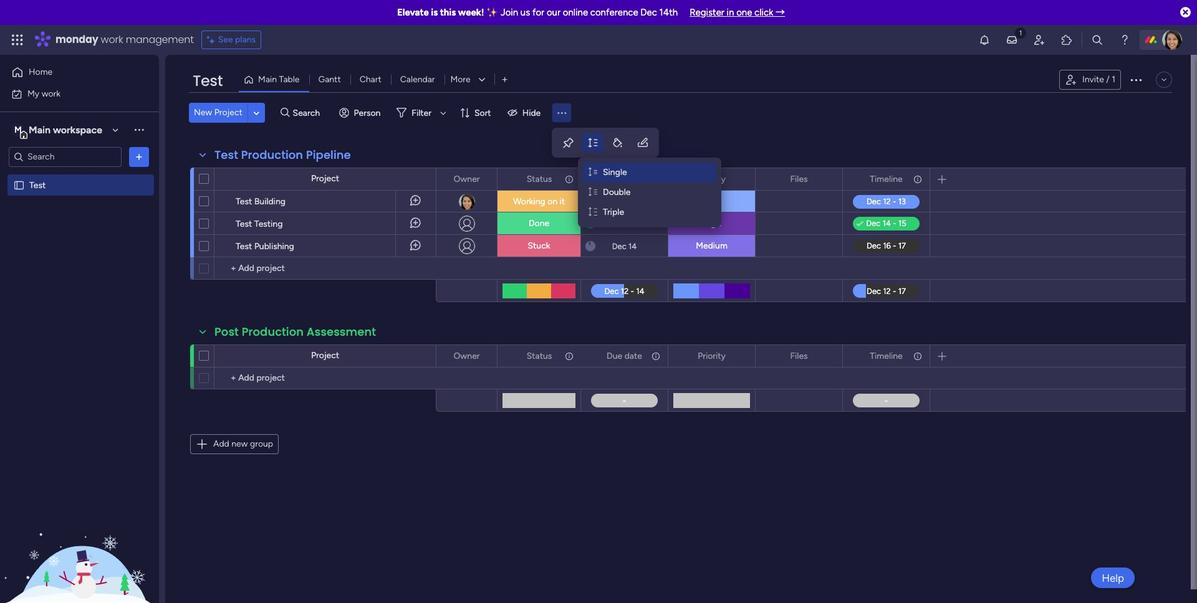 Task type: describe. For each thing, give the bounding box(es) containing it.
workspace
[[53, 124, 102, 136]]

12
[[629, 197, 637, 207]]

1 priority from the top
[[698, 174, 726, 184]]

test for test publishing
[[236, 241, 252, 252]]

test testing
[[236, 219, 283, 230]]

triple
[[603, 207, 625, 218]]

hide button
[[503, 103, 549, 123]]

sort button
[[455, 103, 499, 123]]

management
[[126, 32, 194, 47]]

2 files field from the top
[[788, 350, 811, 363]]

more button
[[445, 70, 494, 90]]

main for main table
[[258, 74, 277, 85]]

1 due date from the top
[[607, 174, 643, 184]]

owner for first owner field from the top of the page
[[454, 174, 480, 184]]

test for test production pipeline
[[215, 147, 238, 163]]

conference
[[591, 7, 639, 18]]

expand board header image
[[1160, 75, 1170, 85]]

public board image
[[13, 179, 25, 191]]

2 + add project text field from the top
[[221, 371, 430, 386]]

hide
[[523, 108, 541, 118]]

2 due date from the top
[[607, 351, 643, 362]]

main for main workspace
[[29, 124, 51, 136]]

main workspace
[[29, 124, 102, 136]]

sort
[[475, 108, 491, 118]]

high
[[703, 218, 721, 229]]

person button
[[334, 103, 388, 123]]

1 + add project text field from the top
[[221, 261, 430, 276]]

options image for second status field from the top
[[564, 346, 573, 367]]

owner for first owner field from the bottom of the page
[[454, 351, 480, 362]]

filter
[[412, 108, 432, 118]]

1 status field from the top
[[524, 173, 555, 186]]

Search field
[[290, 104, 327, 122]]

production for test
[[241, 147, 303, 163]]

help button
[[1092, 568, 1135, 589]]

test production pipeline
[[215, 147, 351, 163]]

it
[[560, 197, 565, 207]]

options image for second timeline field from the bottom
[[913, 169, 921, 190]]

menu image
[[556, 107, 568, 119]]

more
[[451, 74, 471, 85]]

/
[[1107, 74, 1110, 85]]

column information image for status
[[565, 352, 575, 362]]

my work button
[[7, 84, 134, 104]]

add new group
[[213, 439, 273, 450]]

post production assessment
[[215, 324, 376, 340]]

monday
[[56, 32, 98, 47]]

column information image for timeline
[[913, 174, 923, 184]]

13
[[629, 219, 637, 229]]

1 date from the top
[[625, 174, 643, 184]]

✨
[[487, 7, 499, 18]]

publishing
[[254, 241, 294, 252]]

item height single image
[[589, 167, 598, 178]]

new project button
[[189, 103, 248, 123]]

Test Production Pipeline field
[[211, 147, 354, 163]]

on
[[548, 197, 558, 207]]

new project
[[194, 107, 243, 118]]

pipeline
[[306, 147, 351, 163]]

group
[[250, 439, 273, 450]]

gantt
[[318, 74, 341, 85]]

dec 13
[[613, 219, 637, 229]]

invite / 1
[[1083, 74, 1116, 85]]

due for second due date field from the top
[[607, 351, 623, 362]]

arrow down image
[[436, 105, 451, 120]]

2 owner field from the top
[[451, 350, 483, 363]]

test list box
[[0, 172, 159, 364]]

our
[[547, 7, 561, 18]]

see plans button
[[201, 31, 261, 49]]

post
[[215, 324, 239, 340]]

v2 done deadline image
[[586, 218, 596, 230]]

0 horizontal spatial options image
[[133, 151, 145, 163]]

14th
[[660, 7, 678, 18]]

low
[[704, 197, 720, 207]]

column information image for status
[[565, 174, 575, 184]]

main table button
[[239, 70, 309, 90]]

dec 12
[[613, 197, 637, 207]]

test building
[[236, 197, 286, 207]]

week!
[[458, 7, 484, 18]]

james peterson image
[[1163, 30, 1183, 50]]

2 date from the top
[[625, 351, 643, 362]]

project inside button
[[214, 107, 243, 118]]

my
[[27, 88, 39, 99]]

m
[[14, 124, 22, 135]]

work for my
[[42, 88, 61, 99]]

test for test testing
[[236, 219, 252, 230]]

new
[[194, 107, 212, 118]]

filter button
[[392, 103, 451, 123]]

online
[[563, 7, 588, 18]]

plans
[[235, 34, 256, 45]]

column information image for timeline
[[913, 352, 923, 362]]

chart button
[[350, 70, 391, 90]]

table
[[279, 74, 300, 85]]

item height triple image
[[589, 207, 598, 218]]

work for monday
[[101, 32, 123, 47]]

test inside list box
[[29, 180, 46, 191]]

1 due date field from the top
[[604, 173, 646, 186]]

apps image
[[1061, 34, 1074, 46]]

search everything image
[[1092, 34, 1104, 46]]

working
[[513, 197, 546, 207]]

add new group button
[[190, 435, 279, 455]]

done
[[529, 218, 550, 229]]

14
[[629, 242, 637, 251]]

2 status from the top
[[527, 351, 552, 362]]

invite members image
[[1034, 34, 1046, 46]]

workspace options image
[[133, 124, 145, 136]]

monday work management
[[56, 32, 194, 47]]



Task type: locate. For each thing, give the bounding box(es) containing it.
test publishing
[[236, 241, 294, 252]]

register in one click →
[[690, 7, 786, 18]]

production
[[241, 147, 303, 163], [242, 324, 304, 340]]

lottie animation image
[[0, 478, 159, 604]]

2 column information image from the left
[[651, 352, 661, 362]]

main inside button
[[258, 74, 277, 85]]

due
[[607, 174, 623, 184], [607, 351, 623, 362]]

0 vertical spatial priority
[[698, 174, 726, 184]]

angle down image
[[254, 108, 260, 118]]

0 vertical spatial main
[[258, 74, 277, 85]]

chart
[[360, 74, 382, 85]]

0 vertical spatial due
[[607, 174, 623, 184]]

options image
[[1129, 72, 1144, 87], [480, 169, 488, 190], [564, 169, 573, 190], [913, 169, 921, 190], [480, 346, 488, 367], [564, 346, 573, 367], [651, 346, 659, 367]]

date
[[625, 174, 643, 184], [625, 351, 643, 362]]

notifications image
[[979, 34, 991, 46]]

2 timeline field from the top
[[867, 350, 906, 363]]

medium
[[696, 241, 728, 251]]

2 horizontal spatial column information image
[[913, 352, 923, 362]]

Priority field
[[695, 173, 729, 186], [695, 350, 729, 363]]

assessment
[[307, 324, 376, 340]]

click
[[755, 7, 774, 18]]

join
[[501, 7, 519, 18]]

register
[[690, 7, 725, 18]]

dapulse checkmark sign image
[[857, 217, 864, 232]]

1 image
[[1016, 26, 1027, 40]]

calendar
[[400, 74, 435, 85]]

project for test production pipeline
[[311, 173, 339, 184]]

options image
[[133, 151, 145, 163], [913, 346, 921, 367]]

1 vertical spatial owner
[[454, 351, 480, 362]]

1 vertical spatial timeline
[[871, 351, 903, 362]]

due date
[[607, 174, 643, 184], [607, 351, 643, 362]]

Due date field
[[604, 173, 646, 186], [604, 350, 646, 363]]

1 status from the top
[[527, 174, 552, 184]]

2 files from the top
[[791, 351, 808, 362]]

3 column information image from the left
[[913, 352, 923, 362]]

add view image
[[503, 75, 508, 85]]

option
[[0, 174, 159, 177]]

0 vertical spatial files
[[791, 174, 808, 184]]

dec down the triple
[[613, 219, 627, 229]]

dec 14
[[612, 242, 637, 251]]

item height double image
[[589, 187, 598, 198]]

1 vertical spatial status
[[527, 351, 552, 362]]

1 vertical spatial + add project text field
[[221, 371, 430, 386]]

help image
[[1119, 34, 1132, 46]]

2 vertical spatial project
[[311, 351, 339, 361]]

1 vertical spatial owner field
[[451, 350, 483, 363]]

0 horizontal spatial column information image
[[565, 174, 575, 184]]

main right workspace icon
[[29, 124, 51, 136]]

main left table
[[258, 74, 277, 85]]

production right post
[[242, 324, 304, 340]]

options image for 1st status field from the top
[[564, 169, 573, 190]]

0 vertical spatial files field
[[788, 173, 811, 186]]

person
[[354, 108, 381, 118]]

test right public board icon
[[29, 180, 46, 191]]

work right my
[[42, 88, 61, 99]]

one
[[737, 7, 753, 18]]

test down the test testing
[[236, 241, 252, 252]]

timeline
[[871, 174, 903, 184], [871, 351, 903, 362]]

2 priority field from the top
[[695, 350, 729, 363]]

Search in workspace field
[[26, 150, 104, 164]]

us
[[521, 7, 530, 18]]

1 column information image from the left
[[565, 174, 575, 184]]

testing
[[254, 219, 283, 230]]

1 vertical spatial due
[[607, 351, 623, 362]]

1 vertical spatial work
[[42, 88, 61, 99]]

working on it
[[513, 197, 565, 207]]

gantt button
[[309, 70, 350, 90]]

help
[[1102, 572, 1125, 585]]

1
[[1112, 74, 1116, 85]]

dec up the triple
[[613, 197, 627, 207]]

is
[[431, 7, 438, 18]]

workspace image
[[12, 123, 24, 137]]

Files field
[[788, 173, 811, 186], [788, 350, 811, 363]]

column information image
[[565, 174, 575, 184], [651, 174, 661, 184], [913, 174, 923, 184]]

0 vertical spatial owner
[[454, 174, 480, 184]]

1 horizontal spatial work
[[101, 32, 123, 47]]

0 vertical spatial project
[[214, 107, 243, 118]]

Timeline field
[[867, 173, 906, 186], [867, 350, 906, 363]]

dec for test building
[[613, 197, 627, 207]]

0 vertical spatial priority field
[[695, 173, 729, 186]]

1 vertical spatial date
[[625, 351, 643, 362]]

options image for second due date field from the top
[[651, 346, 659, 367]]

0 vertical spatial options image
[[133, 151, 145, 163]]

2 horizontal spatial column information image
[[913, 174, 923, 184]]

1 vertical spatial timeline field
[[867, 350, 906, 363]]

v2 overdue deadline image
[[586, 196, 596, 208]]

1 vertical spatial files
[[791, 351, 808, 362]]

production for post
[[242, 324, 304, 340]]

Owner field
[[451, 173, 483, 186], [451, 350, 483, 363]]

invite
[[1083, 74, 1105, 85]]

1 vertical spatial priority
[[698, 351, 726, 362]]

→
[[776, 7, 786, 18]]

v2 search image
[[281, 106, 290, 120]]

test inside 'field'
[[193, 70, 223, 91]]

workspace selection element
[[12, 123, 104, 139]]

due for 1st due date field from the top
[[607, 174, 623, 184]]

1 owner field from the top
[[451, 173, 483, 186]]

0 vertical spatial status field
[[524, 173, 555, 186]]

0 vertical spatial owner field
[[451, 173, 483, 186]]

elevate is this week! ✨ join us for our online conference dec 14th
[[397, 7, 678, 18]]

owner
[[454, 174, 480, 184], [454, 351, 480, 362]]

1 files field from the top
[[788, 173, 811, 186]]

1 owner from the top
[[454, 174, 480, 184]]

files
[[791, 174, 808, 184], [791, 351, 808, 362]]

1 vertical spatial status field
[[524, 350, 555, 363]]

0 vertical spatial timeline
[[871, 174, 903, 184]]

test down new project button
[[215, 147, 238, 163]]

dec left 14th
[[641, 7, 658, 18]]

home button
[[7, 62, 134, 82]]

test left building
[[236, 197, 252, 207]]

0 vertical spatial timeline field
[[867, 173, 906, 186]]

3 column information image from the left
[[913, 174, 923, 184]]

project right new
[[214, 107, 243, 118]]

1 vertical spatial project
[[311, 173, 339, 184]]

test inside field
[[215, 147, 238, 163]]

see
[[218, 34, 233, 45]]

for
[[533, 7, 545, 18]]

2 status field from the top
[[524, 350, 555, 363]]

register in one click → link
[[690, 7, 786, 18]]

double
[[603, 187, 631, 198]]

test for test building
[[236, 197, 252, 207]]

1 horizontal spatial column information image
[[651, 174, 661, 184]]

0 horizontal spatial work
[[42, 88, 61, 99]]

0 vertical spatial status
[[527, 174, 552, 184]]

2 owner from the top
[[454, 351, 480, 362]]

2 column information image from the left
[[651, 174, 661, 184]]

project
[[214, 107, 243, 118], [311, 173, 339, 184], [311, 351, 339, 361]]

0 vertical spatial production
[[241, 147, 303, 163]]

1 vertical spatial priority field
[[695, 350, 729, 363]]

0 horizontal spatial main
[[29, 124, 51, 136]]

0 vertical spatial date
[[625, 174, 643, 184]]

1 files from the top
[[791, 174, 808, 184]]

1 column information image from the left
[[565, 352, 575, 362]]

Post Production Assessment field
[[211, 324, 379, 341]]

new
[[232, 439, 248, 450]]

1 vertical spatial files field
[[788, 350, 811, 363]]

dec for test publishing
[[612, 242, 627, 251]]

select product image
[[11, 34, 24, 46]]

2 priority from the top
[[698, 351, 726, 362]]

see plans
[[218, 34, 256, 45]]

Test field
[[190, 70, 226, 92]]

1 timeline field from the top
[[867, 173, 906, 186]]

priority
[[698, 174, 726, 184], [698, 351, 726, 362]]

in
[[727, 7, 735, 18]]

single
[[603, 167, 627, 178]]

main inside workspace selection element
[[29, 124, 51, 136]]

invite / 1 button
[[1060, 70, 1122, 90]]

options image for second the "files" field from the bottom
[[480, 169, 488, 190]]

1 priority field from the top
[[695, 173, 729, 186]]

Status field
[[524, 173, 555, 186], [524, 350, 555, 363]]

lottie animation element
[[0, 478, 159, 604]]

0 vertical spatial + add project text field
[[221, 261, 430, 276]]

1 vertical spatial due date
[[607, 351, 643, 362]]

project down 'pipeline'
[[311, 173, 339, 184]]

+ Add project text field
[[221, 261, 430, 276], [221, 371, 430, 386]]

1 horizontal spatial options image
[[913, 346, 921, 367]]

production down v2 search icon
[[241, 147, 303, 163]]

0 horizontal spatial column information image
[[565, 352, 575, 362]]

work inside my work button
[[42, 88, 61, 99]]

1 vertical spatial production
[[242, 324, 304, 340]]

project for post production assessment
[[311, 351, 339, 361]]

home
[[29, 67, 53, 77]]

stuck
[[528, 241, 551, 251]]

dec left the '14'
[[612, 242, 627, 251]]

main
[[258, 74, 277, 85], [29, 124, 51, 136]]

work
[[101, 32, 123, 47], [42, 88, 61, 99]]

1 due from the top
[[607, 174, 623, 184]]

my work
[[27, 88, 61, 99]]

elevate
[[397, 7, 429, 18]]

dec for test testing
[[613, 219, 627, 229]]

0 vertical spatial work
[[101, 32, 123, 47]]

0 vertical spatial due date
[[607, 174, 643, 184]]

project down assessment
[[311, 351, 339, 361]]

1 horizontal spatial main
[[258, 74, 277, 85]]

add
[[213, 439, 229, 450]]

test left testing
[[236, 219, 252, 230]]

1 vertical spatial due date field
[[604, 350, 646, 363]]

2 due date field from the top
[[604, 350, 646, 363]]

building
[[254, 197, 286, 207]]

2 timeline from the top
[[871, 351, 903, 362]]

column information image
[[565, 352, 575, 362], [651, 352, 661, 362], [913, 352, 923, 362]]

inbox image
[[1006, 34, 1019, 46]]

1 timeline from the top
[[871, 174, 903, 184]]

calendar button
[[391, 70, 445, 90]]

1 vertical spatial options image
[[913, 346, 921, 367]]

column information image for due date
[[651, 352, 661, 362]]

1 horizontal spatial column information image
[[651, 352, 661, 362]]

work right monday
[[101, 32, 123, 47]]

1 vertical spatial main
[[29, 124, 51, 136]]

+ add project text field down publishing
[[221, 261, 430, 276]]

test
[[193, 70, 223, 91], [215, 147, 238, 163], [29, 180, 46, 191], [236, 197, 252, 207], [236, 219, 252, 230], [236, 241, 252, 252]]

0 vertical spatial due date field
[[604, 173, 646, 186]]

test up new
[[193, 70, 223, 91]]

this
[[440, 7, 456, 18]]

2 due from the top
[[607, 351, 623, 362]]

+ add project text field down assessment
[[221, 371, 430, 386]]

main table
[[258, 74, 300, 85]]



Task type: vqa. For each thing, say whether or not it's contained in the screenshot.
Chart Button
yes



